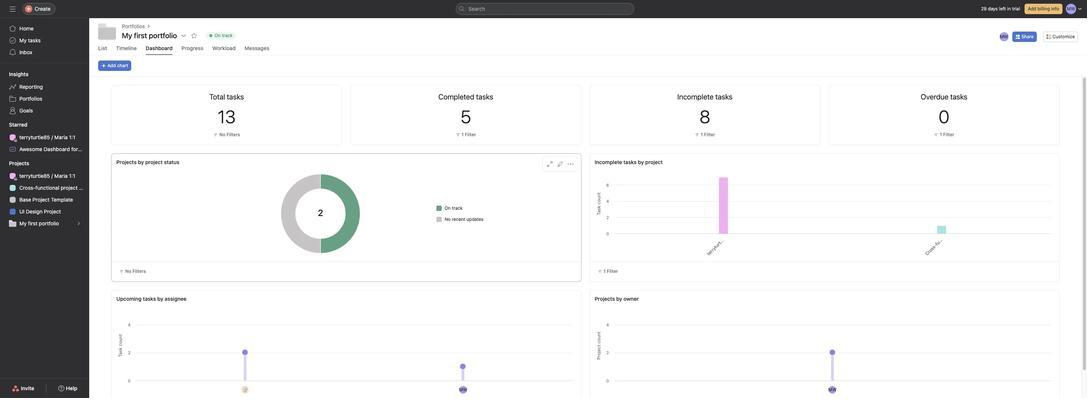 Task type: vqa. For each thing, say whether or not it's contained in the screenshot.
by assignee
yes



Task type: locate. For each thing, give the bounding box(es) containing it.
0 horizontal spatial projects
[[9, 160, 29, 167]]

cross-
[[19, 185, 35, 191]]

terryturtle85 / maria 1:1 link up awesome
[[4, 132, 85, 144]]

on up workload
[[215, 33, 221, 38]]

2 vertical spatial tasks
[[143, 296, 156, 302]]

by project
[[638, 159, 663, 165]]

my up the timeline on the left of the page
[[122, 31, 132, 40]]

0 vertical spatial no
[[219, 132, 225, 138]]

2 vertical spatial terryturtle85 / maria 1:1
[[706, 218, 745, 257]]

0 vertical spatial track
[[222, 33, 233, 38]]

terryturtle85 inside starred element
[[19, 134, 50, 141]]

no filters up upcoming
[[125, 269, 146, 274]]

track inside popup button
[[222, 33, 233, 38]]

0 horizontal spatial tasks
[[28, 37, 41, 43]]

tasks
[[28, 37, 41, 43], [623, 159, 637, 165], [143, 296, 156, 302]]

project up ui design project
[[33, 197, 50, 203]]

filter down 8
[[704, 132, 715, 138]]

home link
[[4, 23, 85, 35]]

0 vertical spatial terryturtle85
[[19, 134, 50, 141]]

terryturtle85 / maria 1:1 for functional
[[19, 173, 75, 179]]

0 vertical spatial filters
[[227, 132, 240, 138]]

0 vertical spatial terryturtle85 / maria 1:1 link
[[4, 132, 85, 144]]

1 horizontal spatial add
[[1028, 6, 1036, 12]]

terryturtle85 for cross-
[[19, 173, 50, 179]]

no filters button
[[211, 131, 242, 139], [116, 267, 149, 277]]

0 vertical spatial project
[[91, 146, 108, 152]]

progress
[[181, 45, 203, 51]]

left
[[999, 6, 1006, 12]]

1 filter button down "5" in the top left of the page
[[454, 131, 478, 139]]

ui design project link
[[4, 206, 85, 218]]

0 horizontal spatial filters
[[133, 269, 146, 274]]

no filters button up upcoming
[[116, 267, 149, 277]]

goals
[[19, 107, 33, 114]]

1 vertical spatial no filters
[[125, 269, 146, 274]]

projects for projects by project status
[[116, 159, 137, 165]]

1 vertical spatial terryturtle85
[[19, 173, 50, 179]]

on up "no recent updates"
[[445, 205, 451, 211]]

1 vertical spatial on
[[445, 205, 451, 211]]

add chart button
[[98, 61, 131, 71]]

goals link
[[4, 105, 85, 117]]

portfolios down reporting
[[19, 96, 42, 102]]

projects by owner
[[595, 296, 639, 302]]

base project template
[[19, 197, 73, 203]]

incomplete tasks
[[677, 93, 733, 101]]

starred
[[9, 122, 27, 128]]

my first portfolio
[[122, 31, 177, 40]]

terryturtle85 / maria 1:1 link inside projects element
[[4, 170, 85, 182]]

1 down the '0' button
[[940, 132, 942, 138]]

2 vertical spatial no
[[125, 269, 131, 274]]

by assignee
[[157, 296, 187, 302]]

my up inbox
[[19, 37, 27, 43]]

projects down awesome
[[9, 160, 29, 167]]

tasks right upcoming
[[143, 296, 156, 302]]

tasks inside "link"
[[28, 37, 41, 43]]

add inside button
[[107, 63, 116, 68]]

1 vertical spatial add
[[107, 63, 116, 68]]

see details, my first portfolio image
[[77, 222, 81, 226]]

no filters button down 13 at the left
[[211, 131, 242, 139]]

projects left by owner
[[595, 296, 615, 302]]

dashboard
[[146, 45, 173, 51], [44, 146, 70, 152]]

1 horizontal spatial portfolios
[[122, 23, 145, 29]]

no down 13 at the left
[[219, 132, 225, 138]]

0 vertical spatial dashboard
[[146, 45, 173, 51]]

portfolios link
[[122, 22, 145, 30], [4, 93, 85, 105]]

1 filter
[[462, 132, 476, 138], [701, 132, 715, 138], [940, 132, 954, 138], [604, 269, 618, 274]]

1 horizontal spatial no
[[219, 132, 225, 138]]

tasks left by project
[[623, 159, 637, 165]]

share button
[[1012, 31, 1037, 42]]

1 vertical spatial /
[[51, 173, 53, 179]]

project
[[91, 146, 108, 152], [33, 197, 50, 203], [44, 209, 61, 215]]

first
[[28, 220, 37, 227]]

upcoming tasks by assignee
[[116, 296, 187, 302]]

29
[[981, 6, 987, 12]]

add inside add billing info button
[[1028, 6, 1036, 12]]

1 terryturtle85 / maria 1:1 link from the top
[[4, 132, 85, 144]]

0 horizontal spatial no filters
[[125, 269, 146, 274]]

terryturtle85 / maria 1:1 link for functional
[[4, 170, 85, 182]]

list
[[98, 45, 107, 51]]

my
[[122, 31, 132, 40], [19, 37, 27, 43], [19, 220, 27, 227]]

on track
[[215, 33, 233, 38], [445, 205, 463, 211]]

tasks for incomplete
[[623, 159, 637, 165]]

0 horizontal spatial dashboard
[[44, 146, 70, 152]]

portfolios link down reporting
[[4, 93, 85, 105]]

add
[[1028, 6, 1036, 12], [107, 63, 116, 68]]

no
[[219, 132, 225, 138], [445, 217, 451, 222], [125, 269, 131, 274]]

functional
[[35, 185, 59, 191]]

show options image
[[181, 33, 187, 39]]

filter down the '0' button
[[943, 132, 954, 138]]

0 vertical spatial maria
[[54, 134, 68, 141]]

terryturtle85 / maria 1:1
[[19, 134, 75, 141], [19, 173, 75, 179], [706, 218, 745, 257]]

filters up upcoming
[[133, 269, 146, 274]]

help button
[[54, 382, 82, 396]]

portfolios link up my first portfolio on the top
[[122, 22, 145, 30]]

project up the "portfolio"
[[44, 209, 61, 215]]

terryturtle85 / maria 1:1 link inside starred element
[[4, 132, 85, 144]]

tasks down home
[[28, 37, 41, 43]]

on inside popup button
[[215, 33, 221, 38]]

my for my first portfolio
[[19, 220, 27, 227]]

1 vertical spatial maria
[[54, 173, 68, 179]]

filters down 13 at the left
[[227, 132, 240, 138]]

2 horizontal spatial tasks
[[623, 159, 637, 165]]

awesome dashboard for new project link
[[4, 144, 108, 155]]

1 down "5" in the top left of the page
[[462, 132, 464, 138]]

projects inside dropdown button
[[9, 160, 29, 167]]

1 horizontal spatial dashboard
[[146, 45, 173, 51]]

add left billing
[[1028, 6, 1036, 12]]

terryturtle85 / maria 1:1 link
[[4, 132, 85, 144], [4, 170, 85, 182]]

base
[[19, 197, 31, 203]]

1 filter button for 8
[[693, 131, 717, 139]]

projects left the by
[[116, 159, 137, 165]]

total tasks
[[209, 93, 244, 101]]

0 vertical spatial no filters button
[[211, 131, 242, 139]]

ui
[[19, 209, 24, 215]]

1 vertical spatial 1:1
[[69, 173, 75, 179]]

1 horizontal spatial portfolios link
[[122, 22, 145, 30]]

plan
[[79, 185, 89, 191]]

0 horizontal spatial on
[[215, 33, 221, 38]]

0 vertical spatial 1:1
[[69, 134, 75, 141]]

/ inside projects element
[[51, 173, 53, 179]]

portfolio
[[39, 220, 59, 227]]

1 vertical spatial filters
[[133, 269, 146, 274]]

1 horizontal spatial no filters button
[[211, 131, 242, 139]]

1 filter down "5" in the top left of the page
[[462, 132, 476, 138]]

1 vertical spatial terryturtle85 / maria 1:1 link
[[4, 170, 85, 182]]

1:1 for for
[[69, 134, 75, 141]]

1 filter button down 8
[[693, 131, 717, 139]]

terryturtle85 / maria 1:1 inside starred element
[[19, 134, 75, 141]]

terryturtle85 / maria 1:1 for dashboard
[[19, 134, 75, 141]]

on track up the recent
[[445, 205, 463, 211]]

0 horizontal spatial portfolios link
[[4, 93, 85, 105]]

1:1 for project
[[69, 173, 75, 179]]

dashboard down first portfolio
[[146, 45, 173, 51]]

0 vertical spatial terryturtle85 / maria 1:1
[[19, 134, 75, 141]]

add to starred image
[[191, 33, 197, 39]]

1 filter up projects by owner
[[604, 269, 618, 274]]

0 vertical spatial on track
[[215, 33, 233, 38]]

no up upcoming
[[125, 269, 131, 274]]

1 down 8
[[701, 132, 703, 138]]

track up the recent
[[452, 205, 463, 211]]

1 filter down 8
[[701, 132, 715, 138]]

2 vertical spatial maria
[[728, 223, 740, 235]]

1 vertical spatial portfolios
[[19, 96, 42, 102]]

1 vertical spatial no filters button
[[116, 267, 149, 277]]

1 horizontal spatial track
[[452, 205, 463, 211]]

1 horizontal spatial tasks
[[143, 296, 156, 302]]

1 vertical spatial terryturtle85 / maria 1:1
[[19, 173, 75, 179]]

terryturtle85 / maria 1:1 inside projects element
[[19, 173, 75, 179]]

my left first at the bottom
[[19, 220, 27, 227]]

1:1 inside starred element
[[69, 134, 75, 141]]

8
[[700, 106, 710, 127]]

1 vertical spatial dashboard
[[44, 146, 70, 152]]

0 horizontal spatial no
[[125, 269, 131, 274]]

1 vertical spatial no
[[445, 217, 451, 222]]

1 horizontal spatial filters
[[227, 132, 240, 138]]

2 vertical spatial project
[[44, 209, 61, 215]]

no left the recent
[[445, 217, 451, 222]]

projects for projects
[[9, 160, 29, 167]]

portfolios inside insights element
[[19, 96, 42, 102]]

2 horizontal spatial projects
[[595, 296, 615, 302]]

on track up workload
[[215, 33, 233, 38]]

search button
[[456, 3, 634, 15]]

terryturtle85 inside projects element
[[19, 173, 50, 179]]

my first portfolio
[[19, 220, 59, 227]]

by owner
[[616, 296, 639, 302]]

0 horizontal spatial mw
[[459, 387, 467, 393]]

filter for 0
[[943, 132, 954, 138]]

1:1 inside projects element
[[69, 173, 75, 179]]

0 vertical spatial add
[[1028, 6, 1036, 12]]

0 horizontal spatial portfolios
[[19, 96, 42, 102]]

my inside "link"
[[19, 37, 27, 43]]

1 filter down the '0' button
[[940, 132, 954, 138]]

/ inside starred element
[[51, 134, 53, 141]]

0 horizontal spatial on track
[[215, 33, 233, 38]]

1 vertical spatial on track
[[445, 205, 463, 211]]

project
[[61, 185, 78, 191]]

upcoming
[[116, 296, 142, 302]]

edit chart image
[[557, 161, 563, 167]]

1 horizontal spatial projects
[[116, 159, 137, 165]]

1 up projects by owner
[[604, 269, 606, 274]]

timeline link
[[116, 45, 137, 55]]

by
[[138, 159, 144, 165]]

terryturtle85 / maria 1:1 link up functional
[[4, 170, 85, 182]]

dashboard link
[[146, 45, 173, 55]]

1 vertical spatial portfolios link
[[4, 93, 85, 105]]

1 vertical spatial tasks
[[623, 159, 637, 165]]

my first portfolio link
[[4, 218, 85, 230]]

1 filter for 0
[[940, 132, 954, 138]]

maria inside starred element
[[54, 134, 68, 141]]

2 vertical spatial terryturtle85
[[706, 234, 729, 257]]

1 horizontal spatial no filters
[[219, 132, 240, 138]]

add left the 'chart'
[[107, 63, 116, 68]]

0 vertical spatial on
[[215, 33, 221, 38]]

2 terryturtle85 / maria 1:1 link from the top
[[4, 170, 85, 182]]

terryturtle85
[[19, 134, 50, 141], [19, 173, 50, 179], [706, 234, 729, 257]]

global element
[[0, 18, 89, 63]]

0 vertical spatial /
[[51, 134, 53, 141]]

1 filter button down the '0' button
[[932, 131, 956, 139]]

maria inside projects element
[[54, 173, 68, 179]]

1 filter button
[[454, 131, 478, 139], [693, 131, 717, 139], [932, 131, 956, 139], [594, 267, 621, 277]]

dashboard inside starred element
[[44, 146, 70, 152]]

filters
[[227, 132, 240, 138], [133, 269, 146, 274]]

my for my first portfolio
[[122, 31, 132, 40]]

no filters for bottom no filters button
[[125, 269, 146, 274]]

0 vertical spatial tasks
[[28, 37, 41, 43]]

tasks for my
[[28, 37, 41, 43]]

project right new
[[91, 146, 108, 152]]

projects
[[116, 159, 137, 165], [9, 160, 29, 167], [595, 296, 615, 302]]

my inside projects element
[[19, 220, 27, 227]]

customize button
[[1043, 31, 1078, 42]]

0 horizontal spatial track
[[222, 33, 233, 38]]

0 horizontal spatial add
[[107, 63, 116, 68]]

filter down "5" in the top left of the page
[[465, 132, 476, 138]]

updates
[[467, 217, 484, 222]]

tasks for upcoming
[[143, 296, 156, 302]]

0 vertical spatial portfolios link
[[122, 22, 145, 30]]

1 for 0
[[940, 132, 942, 138]]

track
[[222, 33, 233, 38], [452, 205, 463, 211]]

template
[[51, 197, 73, 203]]

0 vertical spatial no filters
[[219, 132, 240, 138]]

1 filter button for 5
[[454, 131, 478, 139]]

no filters down 13 at the left
[[219, 132, 240, 138]]

dashboard left for
[[44, 146, 70, 152]]

1 horizontal spatial on track
[[445, 205, 463, 211]]

track up workload
[[222, 33, 233, 38]]

0 horizontal spatial no filters button
[[116, 267, 149, 277]]

portfolios up my first portfolio on the top
[[122, 23, 145, 29]]

recent
[[452, 217, 465, 222]]

incomplete
[[595, 159, 622, 165]]

projects by project status
[[116, 159, 179, 165]]

terryturtle85 for awesome
[[19, 134, 50, 141]]



Task type: describe. For each thing, give the bounding box(es) containing it.
billing
[[1038, 6, 1050, 12]]

/ for dashboard
[[51, 134, 53, 141]]

add billing info button
[[1025, 4, 1063, 14]]

projects for projects by owner
[[595, 296, 615, 302]]

my for my tasks
[[19, 37, 27, 43]]

trial
[[1012, 6, 1020, 12]]

in
[[1007, 6, 1011, 12]]

first portfolio
[[134, 31, 177, 40]]

0 vertical spatial portfolios
[[122, 23, 145, 29]]

project status
[[145, 159, 179, 165]]

maria for dashboard
[[54, 134, 68, 141]]

chart
[[117, 63, 128, 68]]

on track button
[[202, 30, 239, 41]]

1 filter for 8
[[701, 132, 715, 138]]

awesome
[[19, 146, 42, 152]]

ui design project
[[19, 209, 61, 215]]

insights element
[[0, 68, 89, 118]]

no filters for the topmost no filters button
[[219, 132, 240, 138]]

projects button
[[0, 160, 29, 167]]

days
[[988, 6, 998, 12]]

add billing info
[[1028, 6, 1059, 12]]

5
[[461, 106, 471, 127]]

starred element
[[0, 118, 108, 157]]

1 filter button up projects by owner
[[594, 267, 621, 277]]

1 vertical spatial project
[[33, 197, 50, 203]]

customize
[[1053, 34, 1075, 39]]

more actions image
[[568, 161, 573, 167]]

1 for 8
[[701, 132, 703, 138]]

tt
[[242, 387, 248, 393]]

filter up projects by owner
[[607, 269, 618, 274]]

13
[[218, 106, 236, 127]]

1 filter for 5
[[462, 132, 476, 138]]

inbox
[[19, 49, 32, 55]]

maria for functional
[[54, 173, 68, 179]]

2 vertical spatial 1:1
[[737, 218, 745, 226]]

for
[[71, 146, 78, 152]]

0 button
[[939, 106, 949, 127]]

reporting link
[[4, 81, 85, 93]]

awesome dashboard for new project
[[19, 146, 108, 152]]

projects element
[[0, 157, 89, 231]]

incomplete tasks by project
[[595, 159, 663, 165]]

project inside starred element
[[91, 146, 108, 152]]

on track inside on track popup button
[[215, 33, 233, 38]]

cross-functional project plan link
[[4, 182, 89, 194]]

inbox link
[[4, 46, 85, 58]]

messages link
[[245, 45, 269, 55]]

timeline
[[116, 45, 137, 51]]

5 button
[[461, 106, 471, 127]]

list link
[[98, 45, 107, 55]]

share
[[1022, 34, 1034, 39]]

messages
[[245, 45, 269, 51]]

1 vertical spatial track
[[452, 205, 463, 211]]

add for add chart
[[107, 63, 116, 68]]

invite button
[[7, 382, 39, 396]]

overdue tasks
[[921, 93, 967, 101]]

home
[[19, 25, 34, 32]]

1 horizontal spatial on
[[445, 205, 451, 211]]

filter for 5
[[465, 132, 476, 138]]

help
[[66, 386, 77, 392]]

search
[[468, 6, 485, 12]]

design
[[26, 209, 42, 215]]

create
[[35, 6, 51, 12]]

invite
[[21, 386, 34, 392]]

1 filter button for 0
[[932, 131, 956, 139]]

workload link
[[212, 45, 236, 55]]

8 button
[[700, 106, 710, 127]]

starred button
[[0, 121, 27, 129]]

2 horizontal spatial no
[[445, 217, 451, 222]]

progress link
[[181, 45, 203, 55]]

base project template link
[[4, 194, 85, 206]]

workload
[[212, 45, 236, 51]]

hide sidebar image
[[10, 6, 16, 12]]

view chart image
[[547, 161, 553, 167]]

insights
[[9, 71, 28, 77]]

create button
[[22, 3, 55, 15]]

my tasks link
[[4, 35, 85, 46]]

search list box
[[456, 3, 634, 15]]

add chart
[[107, 63, 128, 68]]

filter for 8
[[704, 132, 715, 138]]

terryturtle85 / maria 1:1 link for dashboard
[[4, 132, 85, 144]]

2 horizontal spatial mw
[[1000, 34, 1008, 39]]

/ for functional
[[51, 173, 53, 179]]

no recent updates
[[445, 217, 484, 222]]

2 vertical spatial /
[[726, 232, 731, 237]]

1 horizontal spatial mw
[[828, 387, 837, 393]]

cross-functional project plan
[[19, 185, 89, 191]]

reporting
[[19, 84, 43, 90]]

info
[[1051, 6, 1059, 12]]

29 days left in trial
[[981, 6, 1020, 12]]

1 for 5
[[462, 132, 464, 138]]

completed tasks
[[438, 93, 493, 101]]

insights button
[[0, 71, 28, 78]]

new
[[79, 146, 90, 152]]

add for add billing info
[[1028, 6, 1036, 12]]

13 button
[[218, 106, 236, 127]]

my tasks
[[19, 37, 41, 43]]

0
[[939, 106, 949, 127]]



